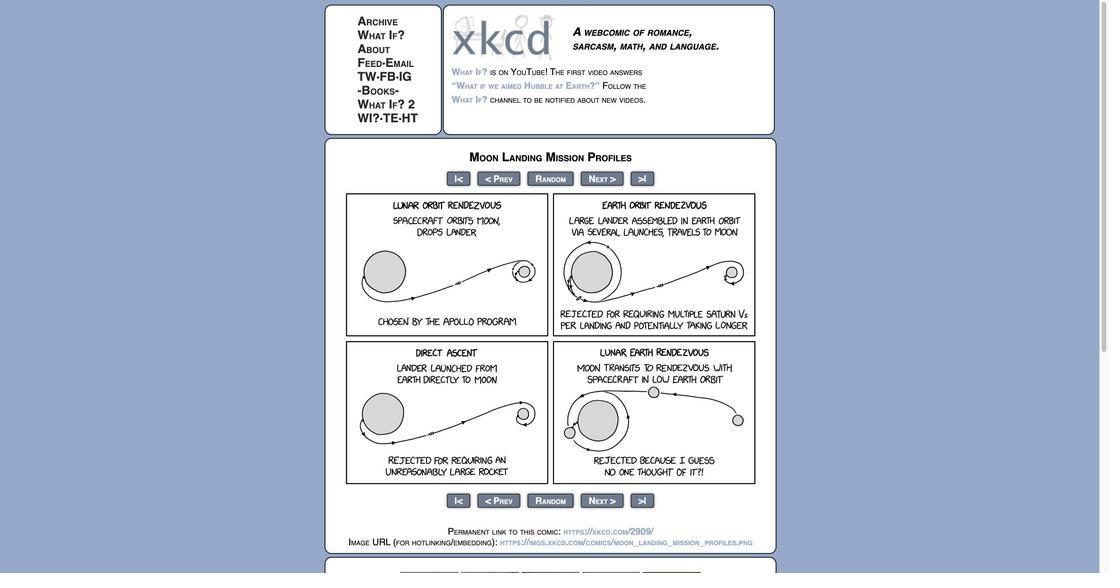 Task type: locate. For each thing, give the bounding box(es) containing it.
xkcd.com logo image
[[452, 13, 558, 61]]



Task type: describe. For each thing, give the bounding box(es) containing it.
moon landing mission profiles image
[[346, 193, 755, 484]]



Task type: vqa. For each thing, say whether or not it's contained in the screenshot.
xkcd.com logo
yes



